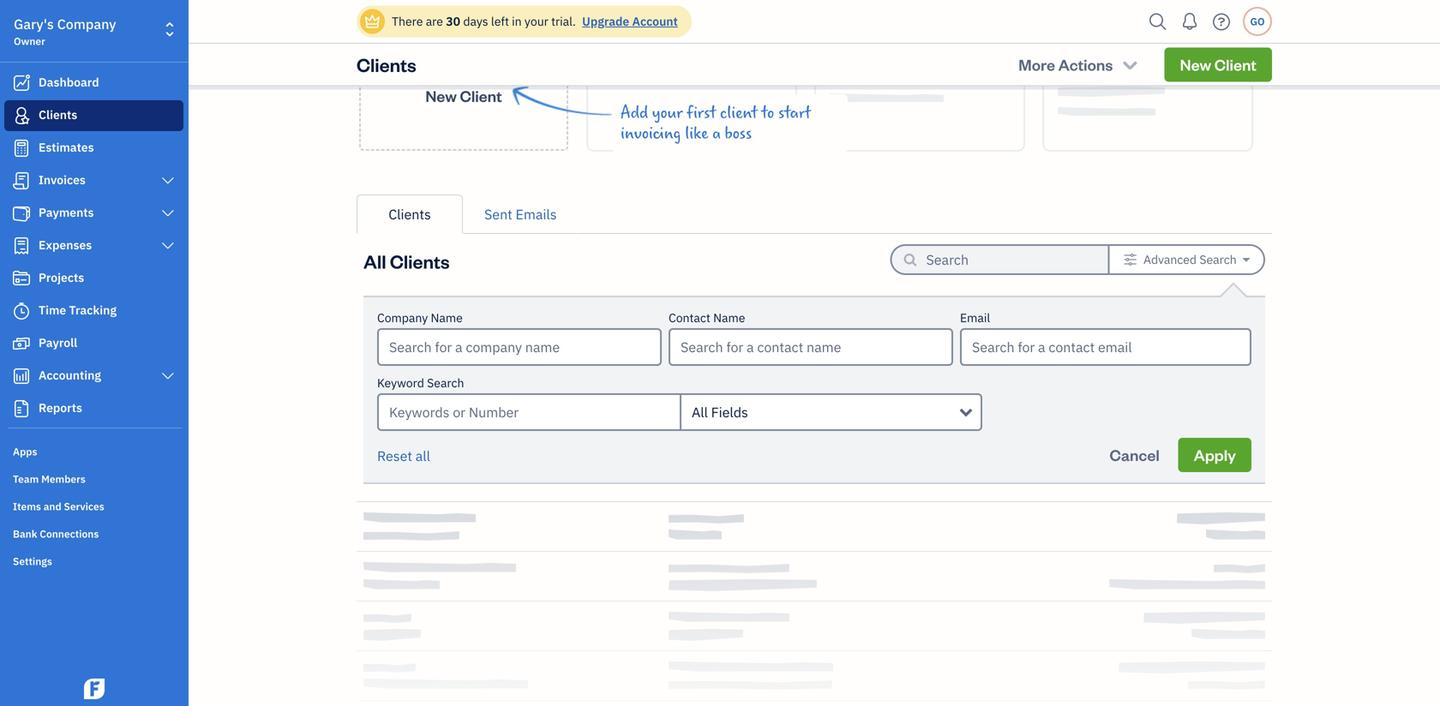 Task type: locate. For each thing, give the bounding box(es) containing it.
caretdown image
[[1243, 253, 1250, 267]]

new client
[[1180, 54, 1257, 74], [425, 86, 502, 106]]

1 horizontal spatial new
[[1180, 54, 1211, 74]]

name for contact name
[[713, 310, 745, 326]]

new client down 30
[[425, 86, 502, 106]]

0 vertical spatial new client
[[1180, 54, 1257, 74]]

0 vertical spatial client
[[1215, 54, 1257, 74]]

upgrade
[[582, 13, 629, 29]]

all inside field
[[692, 403, 708, 421]]

0 vertical spatial company
[[57, 15, 116, 33]]

1 vertical spatial your
[[652, 104, 683, 123]]

clients up 'estimates'
[[39, 107, 77, 123]]

boss
[[725, 124, 752, 143]]

company
[[57, 15, 116, 33], [377, 310, 428, 326]]

sent
[[484, 205, 512, 223]]

all clients
[[363, 249, 450, 273]]

clients link up "all clients"
[[357, 195, 463, 234]]

first
[[687, 104, 716, 123]]

1 name from the left
[[431, 310, 463, 326]]

invoices link
[[4, 165, 183, 196]]

1 vertical spatial search
[[427, 375, 464, 391]]

advanced search button
[[1110, 246, 1264, 273]]

2 chevron large down image from the top
[[160, 239, 176, 253]]

clients inside main "element"
[[39, 107, 77, 123]]

emails
[[516, 205, 557, 223]]

search left caretdown icon
[[1200, 252, 1237, 267]]

trial.
[[551, 13, 576, 29]]

all up company name
[[363, 249, 386, 273]]

0 horizontal spatial new
[[425, 86, 457, 106]]

project image
[[11, 270, 32, 287]]

new
[[1180, 54, 1211, 74], [425, 86, 457, 106]]

0 horizontal spatial search
[[427, 375, 464, 391]]

team members
[[13, 472, 86, 486]]

client image
[[11, 107, 32, 124]]

chevron large down image
[[160, 207, 176, 220], [160, 239, 176, 253]]

1 horizontal spatial search
[[1200, 252, 1237, 267]]

search right 'keyword'
[[427, 375, 464, 391]]

new client down go to help icon
[[1180, 54, 1257, 74]]

notifications image
[[1176, 4, 1204, 39]]

all for all clients
[[363, 249, 386, 273]]

0 horizontal spatial company
[[57, 15, 116, 33]]

1 horizontal spatial your
[[652, 104, 683, 123]]

connections
[[40, 527, 99, 541]]

name
[[431, 310, 463, 326], [713, 310, 745, 326]]

Search for a company name text field
[[379, 330, 660, 364]]

company inside gary's company owner
[[57, 15, 116, 33]]

start
[[778, 104, 811, 123]]

client
[[720, 104, 758, 123]]

members
[[41, 472, 86, 486]]

invoice image
[[11, 172, 32, 189]]

left
[[491, 13, 509, 29]]

chevron large down image up payments link
[[160, 174, 176, 188]]

email
[[960, 310, 990, 326]]

0 vertical spatial chevron large down image
[[160, 174, 176, 188]]

0 vertical spatial your
[[525, 13, 548, 29]]

0 vertical spatial all
[[363, 249, 386, 273]]

search
[[1200, 252, 1237, 267], [427, 375, 464, 391]]

new down are
[[425, 86, 457, 106]]

1 vertical spatial all
[[692, 403, 708, 421]]

0 horizontal spatial client
[[460, 86, 502, 106]]

chevron large down image down payroll link
[[160, 369, 176, 383]]

2 name from the left
[[713, 310, 745, 326]]

1 chevron large down image from the top
[[160, 207, 176, 220]]

your up invoicing
[[652, 104, 683, 123]]

clients
[[357, 52, 416, 77], [39, 107, 77, 123], [389, 205, 431, 223], [390, 249, 450, 273]]

search for advanced search
[[1200, 252, 1237, 267]]

go to help image
[[1208, 9, 1235, 35]]

settings image
[[1123, 253, 1137, 267]]

expenses link
[[4, 231, 183, 261]]

0 horizontal spatial name
[[431, 310, 463, 326]]

go button
[[1243, 7, 1272, 36]]

1 horizontal spatial name
[[713, 310, 745, 326]]

more actions
[[1019, 54, 1113, 75]]

chevron large down image
[[160, 174, 176, 188], [160, 369, 176, 383]]

items and services link
[[4, 493, 183, 519]]

chevron large down image up projects 'link'
[[160, 239, 176, 253]]

your right in
[[525, 13, 548, 29]]

settings link
[[4, 548, 183, 573]]

1 vertical spatial client
[[460, 86, 502, 106]]

0 vertical spatial search
[[1200, 252, 1237, 267]]

1 vertical spatial chevron large down image
[[160, 239, 176, 253]]

bank connections
[[13, 527, 99, 541]]

dashboard image
[[11, 75, 32, 92]]

client
[[1215, 54, 1257, 74], [460, 86, 502, 106]]

all left fields
[[692, 403, 708, 421]]

fields
[[711, 403, 748, 421]]

search for keyword search
[[427, 375, 464, 391]]

0 vertical spatial clients link
[[4, 100, 183, 131]]

chevron large down image for accounting
[[160, 369, 176, 383]]

chevron large down image inside expenses link
[[160, 239, 176, 253]]

1 chevron large down image from the top
[[160, 174, 176, 188]]

all fields
[[692, 403, 748, 421]]

0 horizontal spatial new client
[[425, 86, 502, 106]]

0 horizontal spatial all
[[363, 249, 386, 273]]

clients link down dashboard link
[[4, 100, 183, 131]]

1 vertical spatial company
[[377, 310, 428, 326]]

a
[[712, 124, 721, 143]]

name right contact
[[713, 310, 745, 326]]

company right 'gary's'
[[57, 15, 116, 33]]

1 horizontal spatial new client
[[1180, 54, 1257, 74]]

0 vertical spatial chevron large down image
[[160, 207, 176, 220]]

client down days
[[460, 86, 502, 106]]

chevron large down image up expenses link
[[160, 207, 176, 220]]

search inside dropdown button
[[1200, 252, 1237, 267]]

settings
[[13, 555, 52, 568]]

accounting link
[[4, 361, 183, 392]]

1 vertical spatial clients link
[[357, 195, 463, 234]]

new client link
[[359, 9, 568, 151], [1165, 47, 1272, 82]]

your
[[525, 13, 548, 29], [652, 104, 683, 123]]

client down go to help icon
[[1215, 54, 1257, 74]]

payments
[[39, 204, 94, 220]]

1 horizontal spatial all
[[692, 403, 708, 421]]

payroll link
[[4, 328, 183, 359]]

add your first client to start invoicing like a boss
[[621, 104, 811, 143]]

sent emails
[[484, 205, 557, 223]]

payroll
[[39, 335, 77, 351]]

apps link
[[4, 438, 183, 464]]

1 vertical spatial chevron large down image
[[160, 369, 176, 383]]

cancel button
[[1094, 438, 1175, 472]]

2 chevron large down image from the top
[[160, 369, 176, 383]]

new down notifications icon
[[1180, 54, 1211, 74]]

bank
[[13, 527, 37, 541]]

chevron large down image inside payments link
[[160, 207, 176, 220]]

company down "all clients"
[[377, 310, 428, 326]]

all
[[363, 249, 386, 273], [692, 403, 708, 421]]

in
[[512, 13, 522, 29]]

1 vertical spatial new client
[[425, 86, 502, 106]]

estimates
[[39, 139, 94, 155]]

chevron large down image for invoices
[[160, 174, 176, 188]]

crown image
[[363, 12, 381, 30]]

payments link
[[4, 198, 183, 229]]

apply
[[1194, 445, 1236, 465]]

clients link
[[4, 100, 183, 131], [357, 195, 463, 234]]

0 horizontal spatial clients link
[[4, 100, 183, 131]]

name down "all clients"
[[431, 310, 463, 326]]

gary's company owner
[[14, 15, 116, 48]]



Task type: describe. For each thing, give the bounding box(es) containing it.
team members link
[[4, 465, 183, 491]]

bank connections link
[[4, 520, 183, 546]]

chevron large down image for expenses
[[160, 239, 176, 253]]

0 horizontal spatial your
[[525, 13, 548, 29]]

advanced search
[[1144, 252, 1237, 267]]

timer image
[[11, 303, 32, 320]]

Keywords or Number text field
[[377, 393, 680, 431]]

reset all
[[377, 447, 430, 465]]

All Fields field
[[680, 393, 982, 431]]

apply button
[[1178, 438, 1252, 472]]

reports
[[39, 400, 82, 416]]

items and services
[[13, 500, 104, 513]]

contact name
[[669, 310, 745, 326]]

gary's
[[14, 15, 54, 33]]

Search for a contact email text field
[[962, 330, 1250, 364]]

are
[[426, 13, 443, 29]]

clients up company name
[[390, 249, 450, 273]]

0 vertical spatial new
[[1180, 54, 1211, 74]]

chevrondown image
[[1120, 56, 1140, 73]]

services
[[64, 500, 104, 513]]

chevron large down image for payments
[[160, 207, 176, 220]]

there
[[392, 13, 423, 29]]

more actions button
[[1003, 47, 1155, 82]]

apps
[[13, 445, 37, 459]]

reset
[[377, 447, 412, 465]]

sent emails link
[[463, 195, 578, 234]]

like
[[685, 124, 708, 143]]

report image
[[11, 400, 32, 417]]

all for all fields
[[692, 403, 708, 421]]

time tracking
[[39, 302, 117, 318]]

1 horizontal spatial company
[[377, 310, 428, 326]]

freshbooks image
[[81, 679, 108, 700]]

money image
[[11, 335, 32, 352]]

dashboard
[[39, 74, 99, 90]]

projects link
[[4, 263, 183, 294]]

chart image
[[11, 368, 32, 385]]

owner
[[14, 34, 45, 48]]

items
[[13, 500, 41, 513]]

1 horizontal spatial client
[[1215, 54, 1257, 74]]

Search text field
[[926, 246, 1081, 273]]

reports link
[[4, 393, 183, 424]]

Search for a contact name text field
[[670, 330, 952, 364]]

estimate image
[[11, 140, 32, 157]]

name for company name
[[431, 310, 463, 326]]

search image
[[1144, 9, 1172, 35]]

upgrade account link
[[579, 13, 678, 29]]

time
[[39, 302, 66, 318]]

team
[[13, 472, 39, 486]]

keyword
[[377, 375, 424, 391]]

1 horizontal spatial clients link
[[357, 195, 463, 234]]

account
[[632, 13, 678, 29]]

1 horizontal spatial new client link
[[1165, 47, 1272, 82]]

days
[[463, 13, 488, 29]]

reset all button
[[377, 446, 430, 466]]

expenses
[[39, 237, 92, 253]]

dashboard link
[[4, 68, 183, 99]]

your inside add your first client to start invoicing like a boss
[[652, 104, 683, 123]]

add
[[621, 104, 648, 123]]

contact
[[669, 310, 711, 326]]

clients down crown icon
[[357, 52, 416, 77]]

and
[[43, 500, 61, 513]]

main element
[[0, 0, 231, 706]]

accounting
[[39, 367, 101, 383]]

actions
[[1058, 54, 1113, 75]]

advanced
[[1144, 252, 1197, 267]]

invoices
[[39, 172, 86, 188]]

time tracking link
[[4, 296, 183, 327]]

tracking
[[69, 302, 117, 318]]

expense image
[[11, 237, 32, 255]]

invoicing
[[621, 124, 681, 143]]

clients up "all clients"
[[389, 205, 431, 223]]

there are 30 days left in your trial. upgrade account
[[392, 13, 678, 29]]

to
[[762, 104, 774, 123]]

more
[[1019, 54, 1055, 75]]

company name
[[377, 310, 463, 326]]

projects
[[39, 270, 84, 285]]

keyword search
[[377, 375, 464, 391]]

0 horizontal spatial new client link
[[359, 9, 568, 151]]

cancel
[[1110, 445, 1160, 465]]

go
[[1250, 15, 1265, 28]]

payment image
[[11, 205, 32, 222]]

1 vertical spatial new
[[425, 86, 457, 106]]

30
[[446, 13, 460, 29]]

all
[[416, 447, 430, 465]]

estimates link
[[4, 133, 183, 164]]



Task type: vqa. For each thing, say whether or not it's contained in the screenshot.
topmost Type
no



